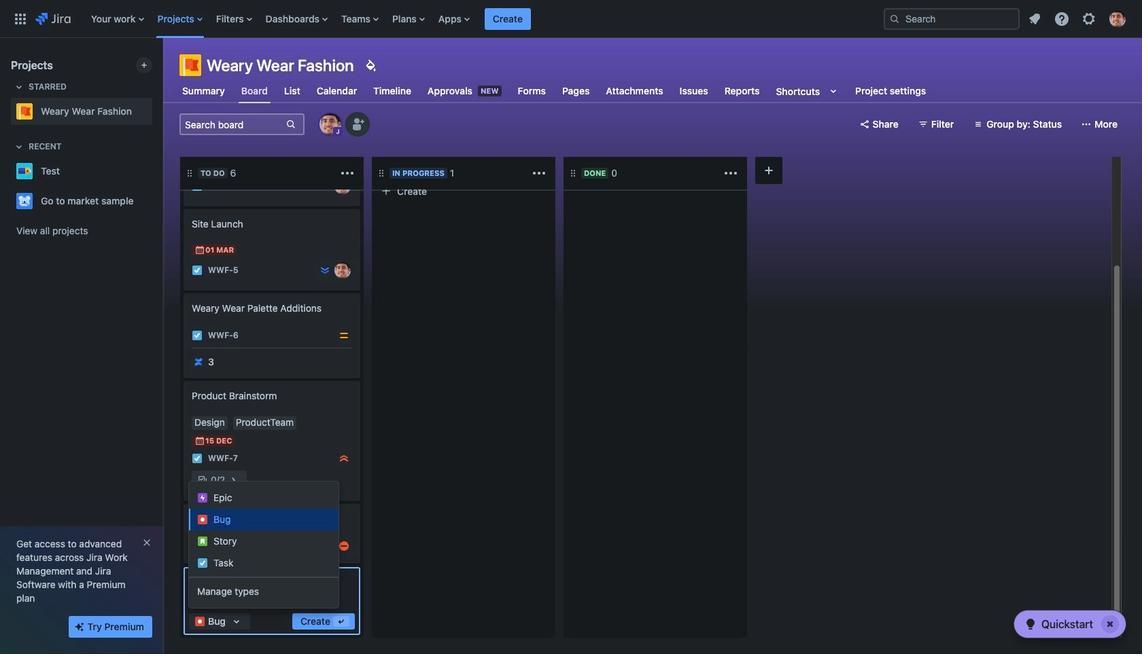 Task type: vqa. For each thing, say whether or not it's contained in the screenshot.
2nd None from the top of the Make A Business Proposal To The Wholesale Distributor dialog
no



Task type: locate. For each thing, give the bounding box(es) containing it.
column actions menu image
[[531, 165, 548, 182], [723, 165, 739, 182]]

search image
[[890, 13, 901, 24]]

help image
[[1054, 11, 1071, 27]]

show subtasks image
[[225, 473, 242, 489]]

create project image
[[139, 60, 150, 71]]

highest image
[[511, 151, 522, 162], [339, 454, 350, 465]]

notifications image
[[1027, 11, 1043, 27]]

1 vertical spatial highest image
[[339, 454, 350, 465]]

add to starred image
[[148, 163, 165, 180], [148, 193, 165, 209]]

create image
[[175, 200, 192, 216], [175, 284, 192, 301], [175, 495, 192, 511]]

1 horizontal spatial highest image
[[511, 151, 522, 162]]

james peterson image for highest image
[[335, 178, 351, 195]]

james peterson image
[[335, 178, 351, 195], [335, 263, 351, 279]]

0 horizontal spatial column actions menu image
[[531, 165, 548, 182]]

What needs to be done? text field
[[189, 573, 355, 609]]

due date: 01 march 2024 image
[[195, 245, 205, 256]]

1 vertical spatial james peterson image
[[335, 263, 351, 279]]

2 create image from the top
[[175, 284, 192, 301]]

1 vertical spatial add to starred image
[[148, 193, 165, 209]]

task image for medium image
[[192, 331, 203, 341]]

tab list
[[171, 79, 937, 103]]

task image
[[384, 151, 394, 162], [192, 181, 203, 192], [192, 265, 203, 276], [192, 331, 203, 341], [192, 541, 203, 552]]

close premium upgrade banner image
[[141, 538, 152, 549]]

create image for medium high image
[[175, 495, 192, 511]]

column actions menu image
[[339, 165, 356, 182]]

0 horizontal spatial list
[[84, 0, 873, 38]]

1 vertical spatial create image
[[175, 284, 192, 301]]

check image
[[1023, 617, 1039, 633]]

add people image
[[350, 116, 366, 133]]

due date: 15 december 2023 image
[[195, 436, 205, 447], [195, 436, 205, 447]]

due date: 29 november 2023 image
[[195, 161, 205, 171], [195, 161, 205, 171]]

list
[[84, 0, 873, 38], [1023, 6, 1134, 31]]

1 horizontal spatial column actions menu image
[[723, 165, 739, 182]]

0 vertical spatial add to starred image
[[148, 163, 165, 180]]

james peterson image right highest image
[[335, 178, 351, 195]]

collapse recent projects image
[[11, 139, 27, 155]]

remove from starred image
[[148, 103, 165, 120]]

due date: 01 march 2024 image
[[195, 245, 205, 256]]

list item
[[485, 0, 531, 38]]

james peterson image right lowest icon
[[335, 263, 351, 279]]

0 vertical spatial james peterson image
[[335, 178, 351, 195]]

0 vertical spatial create image
[[175, 200, 192, 216]]

3 create image from the top
[[175, 495, 192, 511]]

2 james peterson image from the top
[[335, 263, 351, 279]]

task image
[[192, 454, 203, 465]]

collapse starred projects image
[[11, 79, 27, 95]]

0 vertical spatial highest image
[[511, 151, 522, 162]]

task image for medium high image
[[192, 541, 203, 552]]

None search field
[[884, 8, 1020, 30]]

2 vertical spatial create image
[[175, 495, 192, 511]]

1 james peterson image from the top
[[335, 178, 351, 195]]

Search field
[[884, 8, 1020, 30]]

banner
[[0, 0, 1143, 38]]

jira image
[[35, 11, 71, 27], [35, 11, 71, 27]]



Task type: describe. For each thing, give the bounding box(es) containing it.
1 column actions menu image from the left
[[531, 165, 548, 182]]

james peterson image for lowest icon
[[335, 263, 351, 279]]

create image
[[175, 372, 192, 388]]

dismiss quickstart image
[[1100, 614, 1122, 636]]

task image for the top highest icon
[[384, 151, 394, 162]]

your profile and settings image
[[1110, 11, 1126, 27]]

medium image
[[339, 331, 350, 341]]

appswitcher icon image
[[12, 11, 29, 27]]

highest image
[[320, 181, 331, 192]]

2 add to starred image from the top
[[148, 193, 165, 209]]

set project background image
[[362, 57, 379, 73]]

settings image
[[1081, 11, 1098, 27]]

create image for medium image
[[175, 284, 192, 301]]

2 column actions menu image from the left
[[723, 165, 739, 182]]

0 horizontal spatial highest image
[[339, 454, 350, 465]]

medium high image
[[339, 541, 350, 552]]

Search board text field
[[181, 115, 284, 134]]

1 horizontal spatial list
[[1023, 6, 1134, 31]]

1 create image from the top
[[175, 200, 192, 216]]

confluence image
[[193, 357, 204, 368]]

sidebar navigation image
[[148, 54, 178, 82]]

lowest image
[[320, 265, 331, 276]]

create column image
[[761, 163, 777, 179]]

1 add to starred image from the top
[[148, 163, 165, 180]]

confluence image
[[193, 357, 204, 368]]

primary element
[[8, 0, 873, 38]]



